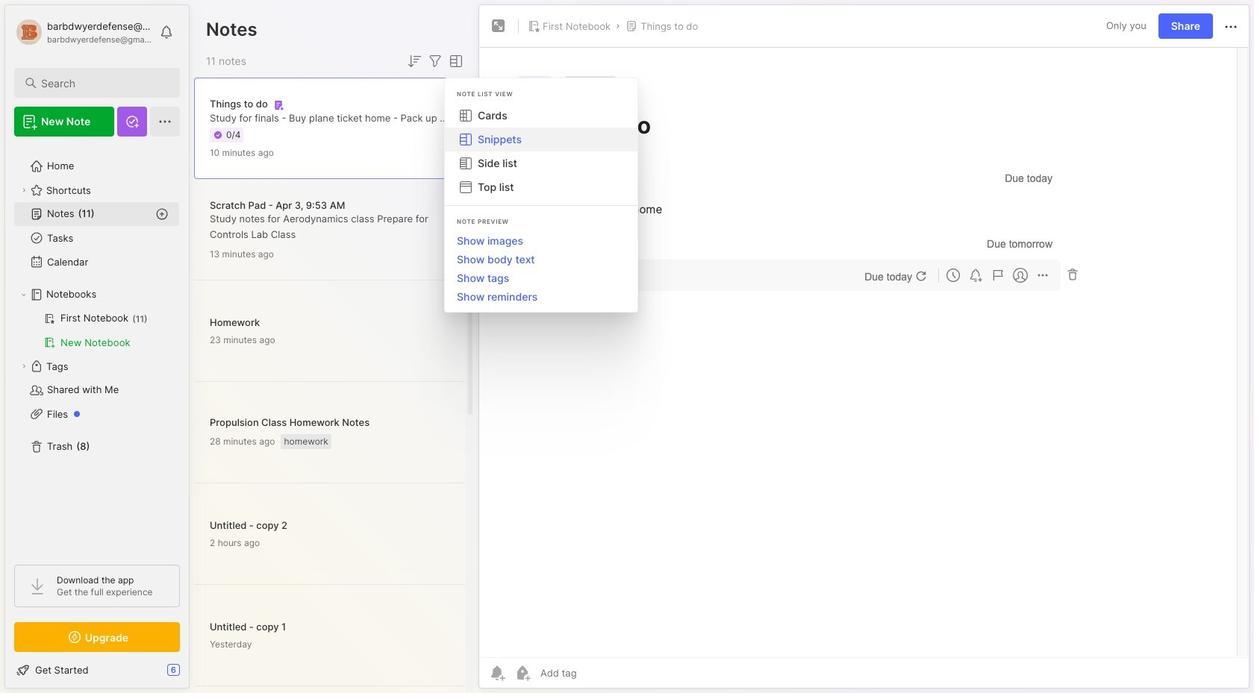 Task type: describe. For each thing, give the bounding box(es) containing it.
Add tag field
[[539, 667, 652, 680]]

tree inside main element
[[5, 146, 189, 552]]

Sort options field
[[406, 52, 423, 70]]

1 dropdown list menu from the top
[[445, 104, 638, 199]]

Account field
[[14, 17, 152, 47]]

More actions field
[[1222, 17, 1240, 36]]

2 dropdown list menu from the top
[[445, 232, 638, 306]]

click to collapse image
[[189, 666, 200, 684]]

Search text field
[[41, 76, 167, 90]]

none search field inside main element
[[41, 74, 167, 92]]

expand tags image
[[19, 362, 28, 371]]

add tag image
[[514, 665, 532, 683]]

add a reminder image
[[488, 665, 506, 683]]

more actions image
[[1222, 18, 1240, 36]]

add filters image
[[426, 52, 444, 70]]

group inside tree
[[14, 307, 179, 355]]



Task type: locate. For each thing, give the bounding box(es) containing it.
Add filters field
[[426, 52, 444, 70]]

menu item
[[445, 128, 638, 152]]

main element
[[0, 0, 194, 694]]

expand note image
[[490, 17, 508, 35]]

group
[[14, 307, 179, 355]]

Help and Learning task checklist field
[[5, 659, 189, 683]]

note window element
[[479, 4, 1250, 693]]

0 vertical spatial dropdown list menu
[[445, 104, 638, 199]]

View options field
[[444, 52, 465, 70]]

Note Editor text field
[[479, 47, 1249, 658]]

dropdown list menu
[[445, 104, 638, 199], [445, 232, 638, 306]]

expand notebooks image
[[19, 290, 28, 299]]

1 vertical spatial dropdown list menu
[[445, 232, 638, 306]]

None search field
[[41, 74, 167, 92]]

tree
[[5, 146, 189, 552]]



